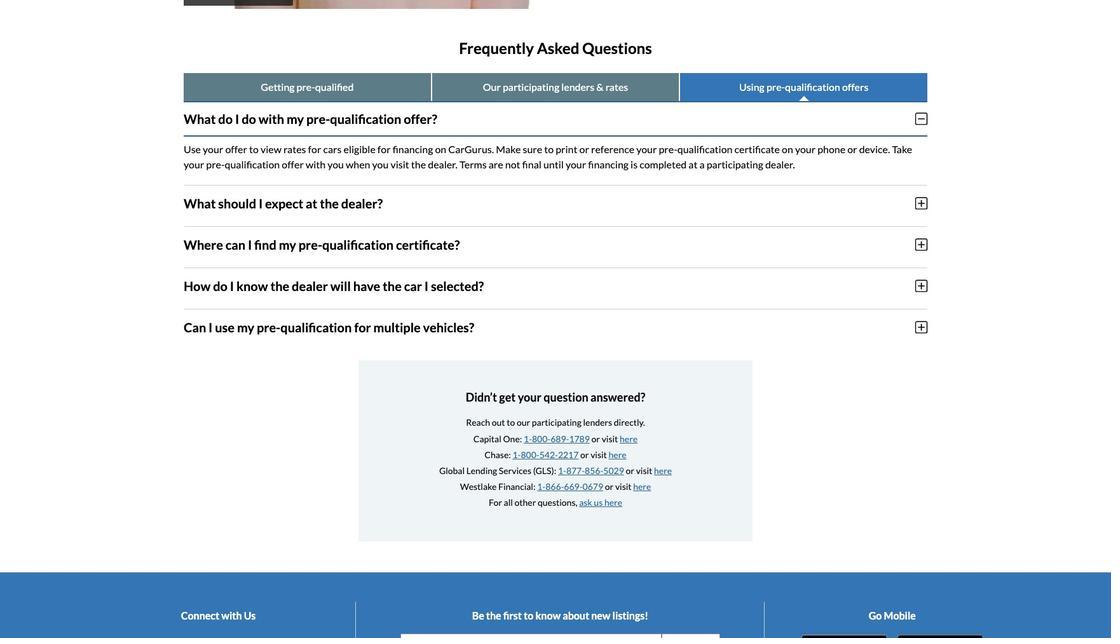 Task type: describe. For each thing, give the bounding box(es) containing it.
689-
[[551, 433, 569, 444]]

for
[[489, 497, 502, 508]]

using pre-qualification offers button
[[680, 73, 928, 101]]

here up 5029
[[609, 449, 627, 460]]

or right 5029
[[626, 465, 634, 476]]

i for do
[[235, 111, 239, 126]]

visit inside the 'use your offer to view rates for cars eligible for financing on cargurus. make sure to print or reference your pre-qualification certificate on your phone or device. take your pre-qualification offer with you when you visit the dealer. terms are not final until your financing is completed at a participating dealer.'
[[391, 158, 409, 170]]

5029
[[604, 465, 624, 476]]

participating inside button
[[503, 81, 560, 93]]

2217
[[558, 449, 579, 460]]

until
[[544, 158, 564, 170]]

using
[[739, 81, 765, 93]]

qualification inside frequently asked questions tab list
[[785, 81, 840, 93]]

1 vertical spatial 800-
[[521, 449, 540, 460]]

or right 2217
[[580, 449, 589, 460]]

getting pre-qualified button
[[184, 73, 431, 101]]

listings!
[[613, 609, 648, 621]]

can i use my pre-qualification for multiple vehicles?
[[184, 320, 474, 335]]

pre- right using
[[767, 81, 785, 93]]

questions
[[582, 39, 652, 57]]

multiple
[[374, 320, 421, 335]]

0679
[[583, 481, 603, 492]]

is
[[631, 158, 638, 170]]

when
[[346, 158, 370, 170]]

our
[[517, 417, 530, 428]]

your down use
[[184, 158, 204, 170]]

completed
[[640, 158, 687, 170]]

how do i know the dealer will have the car i selected? button
[[184, 268, 928, 304]]

get it on google play image
[[898, 635, 983, 638]]

to up the until on the top of page
[[544, 143, 554, 155]]

cars
[[323, 143, 342, 155]]

lending
[[466, 465, 497, 476]]

frequently asked questions
[[459, 39, 652, 57]]

how
[[184, 278, 211, 294]]

participating inside the 'use your offer to view rates for cars eligible for financing on cargurus. make sure to print or reference your pre-qualification certificate on your phone or device. take your pre-qualification offer with you when you visit the dealer. terms are not final until your financing is completed at a participating dealer.'
[[707, 158, 763, 170]]

or right phone
[[848, 143, 857, 155]]

qualification down dealer?
[[322, 237, 394, 252]]

should
[[218, 196, 256, 211]]

us
[[594, 497, 603, 508]]

where can i find my pre-qualification certificate? button
[[184, 227, 928, 262]]

car
[[404, 278, 422, 294]]

certificate
[[735, 143, 780, 155]]

1-866-669-0679 link
[[537, 481, 603, 492]]

or right 0679
[[605, 481, 614, 492]]

with inside the 'use your offer to view rates for cars eligible for financing on cargurus. make sure to print or reference your pre-qualification certificate on your phone or device. take your pre-qualification offer with you when you visit the dealer. terms are not final until your financing is completed at a participating dealer.'
[[306, 158, 326, 170]]

here down directly.
[[620, 433, 638, 444]]

expect
[[265, 196, 303, 211]]

2 vertical spatial my
[[237, 320, 254, 335]]

find
[[254, 237, 276, 252]]

go
[[869, 609, 882, 621]]

take
[[892, 143, 912, 155]]

global
[[439, 465, 465, 476]]

i for find
[[248, 237, 252, 252]]

pre- up completed
[[659, 143, 678, 155]]

(gls):
[[533, 465, 556, 476]]

be the first to know about new listings!
[[472, 609, 648, 621]]

mobile
[[884, 609, 916, 621]]

use
[[215, 320, 235, 335]]

1- up the services
[[513, 449, 521, 460]]

cargurus.
[[448, 143, 494, 155]]

other
[[515, 497, 536, 508]]

first
[[503, 609, 522, 621]]

or right the "print" on the right of the page
[[579, 143, 589, 155]]

the right be
[[486, 609, 501, 621]]

financial:
[[498, 481, 536, 492]]

asked
[[537, 39, 579, 57]]

connect with us
[[181, 609, 256, 621]]

qualification down view
[[225, 158, 280, 170]]

what should i expect at the dealer?
[[184, 196, 383, 211]]

0 vertical spatial 800-
[[532, 433, 551, 444]]

a
[[700, 158, 705, 170]]

terms
[[460, 158, 487, 170]]

have
[[353, 278, 380, 294]]

certificate?
[[396, 237, 460, 252]]

pre- right use
[[257, 320, 281, 335]]

getting pre-qualified
[[261, 81, 354, 93]]

where can i find my pre-qualification certificate?
[[184, 237, 460, 252]]

1789
[[569, 433, 590, 444]]

the inside the 'use your offer to view rates for cars eligible for financing on cargurus. make sure to print or reference your pre-qualification certificate on your phone or device. take your pre-qualification offer with you when you visit the dealer. terms are not final until your financing is completed at a participating dealer.'
[[411, 158, 426, 170]]

1 vertical spatial my
[[279, 237, 296, 252]]

1 you from the left
[[328, 158, 344, 170]]

pre- right getting
[[297, 81, 315, 93]]

selected?
[[431, 278, 484, 294]]

connect
[[181, 609, 219, 621]]

1 dealer. from the left
[[428, 158, 458, 170]]

pre- up 'should'
[[206, 158, 225, 170]]

frequently
[[459, 39, 534, 57]]

2 vertical spatial with
[[221, 609, 242, 621]]

0 vertical spatial financing
[[393, 143, 433, 155]]

the left dealer?
[[320, 196, 339, 211]]

visit right 5029
[[636, 465, 652, 476]]

what for what do i do with my pre-qualification offer?
[[184, 111, 216, 126]]

will
[[330, 278, 351, 294]]

qualification down dealer
[[281, 320, 352, 335]]

new
[[591, 609, 611, 621]]

use your offer to view rates for cars eligible for financing on cargurus. make sure to print or reference your pre-qualification certificate on your phone or device. take your pre-qualification offer with you when you visit the dealer. terms are not final until your financing is completed at a participating dealer.
[[184, 143, 912, 170]]

do for know
[[213, 278, 228, 294]]

here link for 1-866-669-0679
[[633, 481, 651, 492]]

minus square image
[[915, 112, 928, 126]]

reference
[[591, 143, 635, 155]]

plus square image for have
[[915, 279, 928, 293]]

do for do
[[218, 111, 233, 126]]

1 vertical spatial know
[[536, 609, 561, 621]]

how do i know the dealer will have the car i selected?
[[184, 278, 484, 294]]

out
[[492, 417, 505, 428]]

using pre-qualification offers
[[739, 81, 869, 93]]

i for expect
[[259, 196, 263, 211]]

your down the "print" on the right of the page
[[566, 158, 586, 170]]

1 horizontal spatial offer
[[282, 158, 304, 170]]

chase:
[[485, 449, 511, 460]]

&
[[597, 81, 604, 93]]

what for what should i expect at the dealer?
[[184, 196, 216, 211]]

at inside button
[[306, 196, 317, 211]]

qualification inside dropdown button
[[330, 111, 401, 126]]

here link for 1-800-542-2217
[[609, 449, 627, 460]]

856-
[[585, 465, 604, 476]]

view
[[261, 143, 282, 155]]

542-
[[540, 449, 558, 460]]

where
[[184, 237, 223, 252]]

2 on from the left
[[782, 143, 793, 155]]

sure
[[523, 143, 542, 155]]

ask us here link
[[579, 497, 622, 508]]

rates inside button
[[606, 81, 628, 93]]

866-
[[546, 481, 564, 492]]



Task type: vqa. For each thing, say whether or not it's contained in the screenshot.
frequently
yes



Task type: locate. For each thing, give the bounding box(es) containing it.
rates right the &
[[606, 81, 628, 93]]

4 plus square image from the top
[[915, 320, 928, 334]]

one:
[[503, 433, 522, 444]]

dealer.
[[428, 158, 458, 170], [765, 158, 795, 170]]

download on the app store image
[[802, 635, 887, 638]]

can
[[225, 237, 245, 252]]

1 horizontal spatial on
[[782, 143, 793, 155]]

rates right view
[[284, 143, 306, 155]]

for for cars
[[308, 143, 321, 155]]

here link for 1-877-856-5029
[[654, 465, 672, 476]]

1 horizontal spatial you
[[372, 158, 389, 170]]

pre-
[[297, 81, 315, 93], [767, 81, 785, 93], [306, 111, 330, 126], [659, 143, 678, 155], [206, 158, 225, 170], [299, 237, 322, 252], [257, 320, 281, 335]]

qualification up 'a'
[[678, 143, 733, 155]]

here right 0679
[[633, 481, 651, 492]]

ask
[[579, 497, 592, 508]]

877-
[[566, 465, 585, 476]]

what do i do with my pre-qualification offer?
[[184, 111, 437, 126]]

services
[[499, 465, 531, 476]]

what do i do with my pre-qualification offer? button
[[184, 101, 928, 137]]

1 horizontal spatial know
[[536, 609, 561, 621]]

2 horizontal spatial with
[[306, 158, 326, 170]]

0 vertical spatial with
[[259, 111, 284, 126]]

are
[[489, 158, 503, 170]]

plus square image inside where can i find my pre-qualification certificate? button
[[915, 238, 928, 252]]

participating down certificate
[[707, 158, 763, 170]]

800-
[[532, 433, 551, 444], [521, 449, 540, 460]]

1 plus square image from the top
[[915, 196, 928, 210]]

know inside button
[[236, 278, 268, 294]]

with down cars
[[306, 158, 326, 170]]

our
[[483, 81, 501, 93]]

800- up 1-800-542-2217 link
[[532, 433, 551, 444]]

not
[[505, 158, 520, 170]]

dealer. down certificate
[[765, 158, 795, 170]]

1- down the (gls):
[[537, 481, 546, 492]]

here link right 5029
[[654, 465, 672, 476]]

0 vertical spatial my
[[287, 111, 304, 126]]

plus square image inside "what should i expect at the dealer?" button
[[915, 196, 928, 210]]

rates
[[606, 81, 628, 93], [284, 143, 306, 155]]

1 horizontal spatial financing
[[588, 158, 629, 170]]

0 vertical spatial know
[[236, 278, 268, 294]]

do
[[218, 111, 233, 126], [242, 111, 256, 126], [213, 278, 228, 294]]

for left cars
[[308, 143, 321, 155]]

1 vertical spatial with
[[306, 158, 326, 170]]

i inside dropdown button
[[235, 111, 239, 126]]

1 horizontal spatial for
[[354, 320, 371, 335]]

capital
[[474, 433, 501, 444]]

for for multiple
[[354, 320, 371, 335]]

offers
[[842, 81, 869, 93]]

0 vertical spatial what
[[184, 111, 216, 126]]

dealer
[[292, 278, 328, 294]]

with up view
[[259, 111, 284, 126]]

0 horizontal spatial at
[[306, 196, 317, 211]]

1 vertical spatial offer
[[282, 158, 304, 170]]

2 plus square image from the top
[[915, 238, 928, 252]]

1- down 2217
[[558, 465, 566, 476]]

device.
[[859, 143, 890, 155]]

or right 1789
[[592, 433, 600, 444]]

my
[[287, 111, 304, 126], [279, 237, 296, 252], [237, 320, 254, 335]]

with left us
[[221, 609, 242, 621]]

offer up expect
[[282, 158, 304, 170]]

here link
[[620, 433, 638, 444], [609, 449, 627, 460], [654, 465, 672, 476], [633, 481, 651, 492]]

financing down "offer?"
[[393, 143, 433, 155]]

to right out
[[507, 417, 515, 428]]

1 horizontal spatial at
[[689, 158, 698, 170]]

2 you from the left
[[372, 158, 389, 170]]

to inside reach out to our participating lenders directly. capital one: 1-800-689-1789 or visit here chase: 1-800-542-2217 or visit here global lending services (gls): 1-877-856-5029 or visit here westlake financial: 1-866-669-0679 or visit here for all other questions, ask us here
[[507, 417, 515, 428]]

1 vertical spatial at
[[306, 196, 317, 211]]

at right expect
[[306, 196, 317, 211]]

offer?
[[404, 111, 437, 126]]

my down getting pre-qualified button in the top of the page
[[287, 111, 304, 126]]

1-
[[524, 433, 532, 444], [513, 449, 521, 460], [558, 465, 566, 476], [537, 481, 546, 492]]

visit up 856-
[[591, 449, 607, 460]]

participating inside reach out to our participating lenders directly. capital one: 1-800-689-1789 or visit here chase: 1-800-542-2217 or visit here global lending services (gls): 1-877-856-5029 or visit here westlake financial: 1-866-669-0679 or visit here for all other questions, ask us here
[[532, 417, 582, 428]]

plus square image inside how do i know the dealer will have the car i selected? button
[[915, 279, 928, 293]]

know up email address email field
[[536, 609, 561, 621]]

financing
[[393, 143, 433, 155], [588, 158, 629, 170]]

for inside button
[[354, 320, 371, 335]]

plus square image
[[915, 196, 928, 210], [915, 238, 928, 252], [915, 279, 928, 293], [915, 320, 928, 334]]

on left cargurus. at left top
[[435, 143, 446, 155]]

financing down reference
[[588, 158, 629, 170]]

what inside button
[[184, 196, 216, 211]]

about
[[563, 609, 589, 621]]

visit down 5029
[[615, 481, 632, 492]]

0 horizontal spatial financing
[[393, 143, 433, 155]]

1 vertical spatial rates
[[284, 143, 306, 155]]

final
[[522, 158, 542, 170]]

what inside dropdown button
[[184, 111, 216, 126]]

2 what from the top
[[184, 196, 216, 211]]

reach
[[466, 417, 490, 428]]

our participating lenders & rates button
[[432, 73, 679, 101]]

1- right one:
[[524, 433, 532, 444]]

getting
[[261, 81, 295, 93]]

1-800-542-2217 link
[[513, 449, 579, 460]]

1 horizontal spatial with
[[259, 111, 284, 126]]

1 what from the top
[[184, 111, 216, 126]]

1 horizontal spatial rates
[[606, 81, 628, 93]]

do inside button
[[213, 278, 228, 294]]

1 vertical spatial participating
[[707, 158, 763, 170]]

1 horizontal spatial dealer.
[[765, 158, 795, 170]]

here link right 0679
[[633, 481, 651, 492]]

make
[[496, 143, 521, 155]]

to left view
[[249, 143, 259, 155]]

0 horizontal spatial with
[[221, 609, 242, 621]]

to
[[249, 143, 259, 155], [544, 143, 554, 155], [507, 417, 515, 428], [524, 609, 534, 621]]

pre- up cars
[[306, 111, 330, 126]]

directly.
[[614, 417, 645, 428]]

go mobile
[[869, 609, 916, 621]]

your right get
[[518, 390, 542, 404]]

with inside dropdown button
[[259, 111, 284, 126]]

for left multiple
[[354, 320, 371, 335]]

i for know
[[230, 278, 234, 294]]

lenders left the &
[[561, 81, 595, 93]]

didn't
[[466, 390, 497, 404]]

use
[[184, 143, 201, 155]]

1-800-689-1789 link
[[524, 433, 590, 444]]

can i use my pre-qualification for multiple vehicles? button
[[184, 309, 928, 345]]

offer
[[225, 143, 247, 155], [282, 158, 304, 170]]

all
[[504, 497, 513, 508]]

1 vertical spatial lenders
[[583, 417, 612, 428]]

0 horizontal spatial know
[[236, 278, 268, 294]]

2 horizontal spatial for
[[378, 143, 391, 155]]

plus square image for multiple
[[915, 320, 928, 334]]

lenders inside button
[[561, 81, 595, 93]]

us
[[244, 609, 256, 621]]

plus square image for certificate?
[[915, 238, 928, 252]]

0 vertical spatial at
[[689, 158, 698, 170]]

rates inside the 'use your offer to view rates for cars eligible for financing on cargurus. make sure to print or reference your pre-qualification certificate on your phone or device. take your pre-qualification offer with you when you visit the dealer. terms are not final until your financing is completed at a participating dealer.'
[[284, 143, 306, 155]]

0 horizontal spatial for
[[308, 143, 321, 155]]

here right us
[[605, 497, 622, 508]]

visit right when
[[391, 158, 409, 170]]

0 horizontal spatial you
[[328, 158, 344, 170]]

offer left view
[[225, 143, 247, 155]]

your up is
[[637, 143, 657, 155]]

my right find
[[279, 237, 296, 252]]

the down "offer?"
[[411, 158, 426, 170]]

you down cars
[[328, 158, 344, 170]]

here link down directly.
[[620, 433, 638, 444]]

for
[[308, 143, 321, 155], [378, 143, 391, 155], [354, 320, 371, 335]]

your left phone
[[795, 143, 816, 155]]

participating up 1-800-689-1789 link
[[532, 417, 582, 428]]

on right certificate
[[782, 143, 793, 155]]

lenders inside reach out to our participating lenders directly. capital one: 1-800-689-1789 or visit here chase: 1-800-542-2217 or visit here global lending services (gls): 1-877-856-5029 or visit here westlake financial: 1-866-669-0679 or visit here for all other questions, ask us here
[[583, 417, 612, 428]]

at inside the 'use your offer to view rates for cars eligible for financing on cargurus. make sure to print or reference your pre-qualification certificate on your phone or device. take your pre-qualification offer with you when you visit the dealer. terms are not final until your financing is completed at a participating dealer.'
[[689, 158, 698, 170]]

frequently asked questions tab list
[[184, 73, 928, 101]]

here link for 1-800-689-1789
[[620, 433, 638, 444]]

qualification up eligible
[[330, 111, 401, 126]]

dealer. left terms
[[428, 158, 458, 170]]

using pre-qualification offers tab panel
[[184, 101, 928, 350]]

0 vertical spatial lenders
[[561, 81, 595, 93]]

participating right our
[[503, 81, 560, 93]]

questions,
[[538, 497, 578, 508]]

answered?
[[591, 390, 645, 404]]

0 horizontal spatial offer
[[225, 143, 247, 155]]

you right when
[[372, 158, 389, 170]]

qualification left offers
[[785, 81, 840, 93]]

669-
[[564, 481, 583, 492]]

pre- up dealer
[[299, 237, 322, 252]]

1 vertical spatial financing
[[588, 158, 629, 170]]

2 vertical spatial participating
[[532, 417, 582, 428]]

800- up the (gls):
[[521, 449, 540, 460]]

get
[[499, 390, 516, 404]]

be
[[472, 609, 484, 621]]

can
[[184, 320, 206, 335]]

westlake
[[460, 481, 497, 492]]

on
[[435, 143, 446, 155], [782, 143, 793, 155]]

Email Address email field
[[401, 634, 661, 638]]

0 vertical spatial rates
[[606, 81, 628, 93]]

lenders up 1789
[[583, 417, 612, 428]]

pre- inside dropdown button
[[306, 111, 330, 126]]

0 vertical spatial participating
[[503, 81, 560, 93]]

our participating lenders & rates
[[483, 81, 628, 93]]

1 on from the left
[[435, 143, 446, 155]]

question
[[544, 390, 588, 404]]

1 vertical spatial what
[[184, 196, 216, 211]]

know down find
[[236, 278, 268, 294]]

what up use
[[184, 111, 216, 126]]

0 horizontal spatial rates
[[284, 143, 306, 155]]

visit
[[391, 158, 409, 170], [602, 433, 618, 444], [591, 449, 607, 460], [636, 465, 652, 476], [615, 481, 632, 492]]

phone
[[818, 143, 846, 155]]

the left car
[[383, 278, 402, 294]]

print
[[556, 143, 578, 155]]

3 plus square image from the top
[[915, 279, 928, 293]]

2 dealer. from the left
[[765, 158, 795, 170]]

your right use
[[203, 143, 223, 155]]

here right 5029
[[654, 465, 672, 476]]

the left dealer
[[270, 278, 289, 294]]

didn't get your question answered?
[[466, 390, 645, 404]]

lenders
[[561, 81, 595, 93], [583, 417, 612, 428]]

visit down directly.
[[602, 433, 618, 444]]

the
[[411, 158, 426, 170], [320, 196, 339, 211], [270, 278, 289, 294], [383, 278, 402, 294], [486, 609, 501, 621]]

my right use
[[237, 320, 254, 335]]

1-877-856-5029 link
[[558, 465, 624, 476]]

here link up 5029
[[609, 449, 627, 460]]

to right first on the bottom left of page
[[524, 609, 534, 621]]

for right eligible
[[378, 143, 391, 155]]

i
[[235, 111, 239, 126], [259, 196, 263, 211], [248, 237, 252, 252], [230, 278, 234, 294], [425, 278, 429, 294], [209, 320, 213, 335]]

plus square image inside can i use my pre-qualification for multiple vehicles? button
[[915, 320, 928, 334]]

what left 'should'
[[184, 196, 216, 211]]

0 horizontal spatial on
[[435, 143, 446, 155]]

at left 'a'
[[689, 158, 698, 170]]

my inside dropdown button
[[287, 111, 304, 126]]

qualified
[[315, 81, 354, 93]]

0 vertical spatial offer
[[225, 143, 247, 155]]

0 horizontal spatial dealer.
[[428, 158, 458, 170]]



